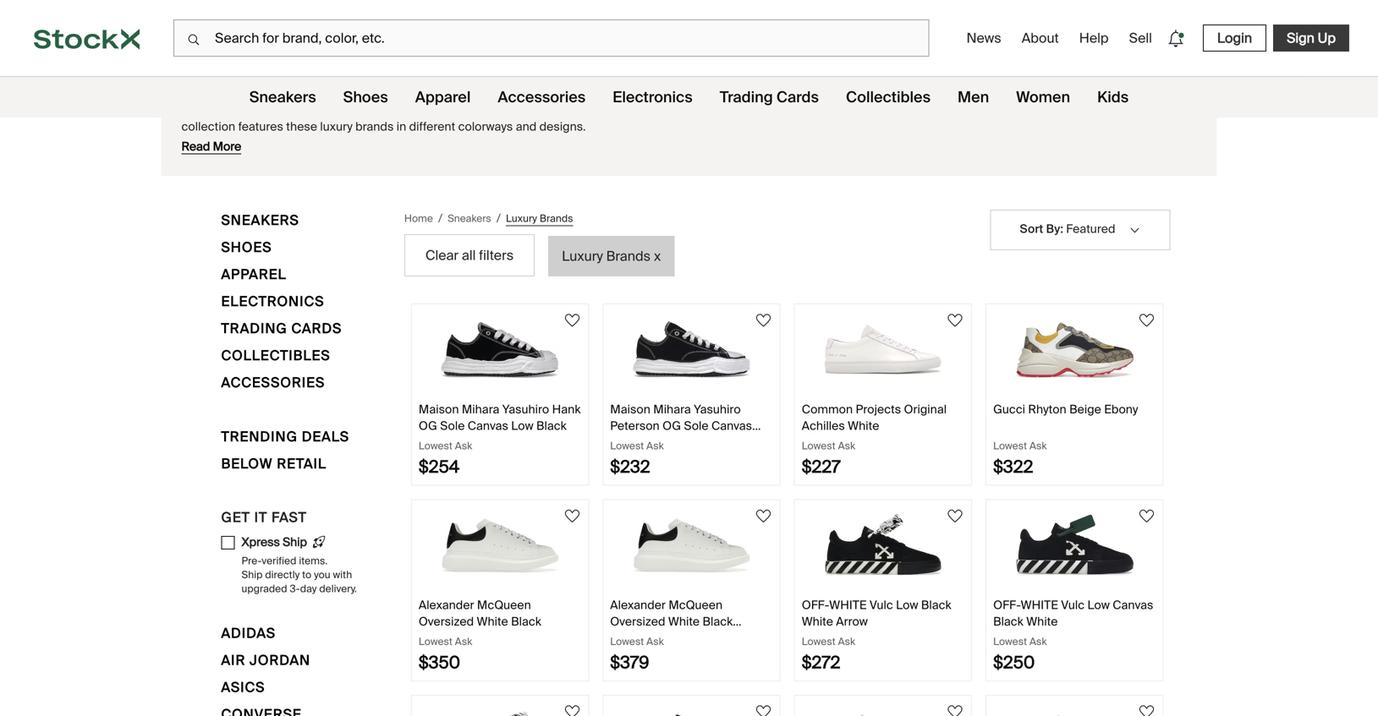 Task type: locate. For each thing, give the bounding box(es) containing it.
low down oblique
[[511, 418, 534, 434]]

1 this from the top
[[181, 102, 204, 118]]

white
[[848, 418, 879, 434], [477, 614, 508, 630], [668, 614, 700, 630], [802, 614, 833, 630], [1026, 614, 1058, 630]]

oversized up '$350'
[[419, 614, 474, 630]]

1 vertical spatial brands
[[540, 212, 573, 225]]

to down an
[[720, 168, 731, 183]]

lowest up '$350'
[[419, 635, 453, 648]]

variety
[[255, 200, 290, 216]]

oversized for lowest
[[419, 614, 474, 630]]

follow image for $379
[[754, 506, 774, 527]]

oversized
[[598, 151, 651, 167], [598, 200, 651, 216]]

brands up introduces
[[270, 61, 359, 96]]

lowest inside off-white vulc low canvas black white lowest ask $250
[[993, 635, 1027, 648]]

flat
[[654, 151, 671, 167]]

and down upper on the left top of page
[[571, 282, 592, 297]]

black inside alexander mcqueen oversized white black (women's)
[[703, 614, 733, 630]]

white left the arrow
[[802, 614, 833, 630]]

the down box
[[869, 282, 887, 297]]

0 vertical spatial trading
[[720, 88, 773, 107]]

trading inside trading cards button
[[221, 320, 287, 338]]

electronics up flat
[[613, 88, 693, 107]]

yasuhiro inside maison mihara yasuhiro peterson og sole canvas low black
[[694, 402, 741, 418]]

sole for maison mihara yasuhiro hank og sole canvas low black lowest ask $254
[[440, 418, 465, 434]]

3-
[[290, 583, 300, 596]]

branding
[[365, 282, 414, 297]]

yasuhiro for peterson
[[694, 402, 741, 418]]

footwear
[[313, 298, 361, 313]]

this inside this collection introduces luxury brands such as amiri, alexander mcqueen, balenciaga, burberry, chanel, dior, and golden goose. the collection features these luxury brands in different colorways and designs.
[[181, 102, 204, 118]]

1 horizontal spatial as
[[431, 102, 444, 118]]

alexander mcqueen oversized white black lowest ask $350
[[419, 598, 541, 674]]

alexander up sneakers'
[[181, 168, 237, 183]]

as inside this collection introduces luxury brands such as amiri, alexander mcqueen, balenciaga, burberry, chanel, dior, and golden goose. the collection features these luxury brands in different colorways and designs.
[[431, 102, 444, 118]]

0 vertical spatial laces,
[[674, 151, 706, 167]]

reliable
[[380, 184, 420, 199]]

1 yasuhiro from the left
[[502, 402, 549, 418]]

feature inside the collection features alexander mcqueen sneakers. the sneakers feature oversized flat laces, an ultra-padded tongue, and the alexander mcqueen signature on the heel counter. the shoes' accents and calf leather are affixed to a voluminous rubber sole. the sneakers' thick rubber sole features reliable cushioning. the sneakers are versatile and durable. the alexander mcqueen shoes are available in a variety of designs, including low-tops, platforms, lace-ups, and oversized versions. the sneakers are also available in numerous colors and styles. browse through the
[[557, 151, 595, 167]]

features inside this collection introduces luxury brands such as amiri, alexander mcqueen, balenciaga, burberry, chanel, dior, and golden goose. the collection features these luxury brands in different colorways and designs.
[[238, 119, 283, 134]]

product category switcher element
[[0, 77, 1378, 118]]

2 this from the top
[[181, 249, 204, 265]]

to up day
[[302, 569, 311, 582]]

2 horizontal spatial also
[[803, 200, 826, 216]]

sole down the atelier'
[[684, 418, 709, 434]]

lowest up $379
[[610, 635, 644, 648]]

ask inside lowest ask $232
[[647, 440, 664, 453]]

panels,
[[694, 265, 734, 281], [763, 347, 803, 362]]

:
[[1061, 221, 1063, 237]]

1 horizontal spatial apparel
[[415, 88, 471, 107]]

0 horizontal spatial sole
[[440, 418, 465, 434]]

1 off- from the left
[[802, 598, 829, 613]]

2 oversized from the left
[[610, 614, 665, 630]]

oversized inside alexander mcqueen oversized white black (women's)
[[610, 614, 665, 630]]

in left the different
[[397, 119, 406, 134]]

1 horizontal spatial mihara
[[653, 402, 691, 418]]

follow image for $232
[[754, 310, 774, 331]]

thick inside the collection features alexander mcqueen sneakers. the sneakers feature oversized flat laces, an ultra-padded tongue, and the alexander mcqueen signature on the heel counter. the shoes' accents and calf leather are affixed to a voluminous rubber sole. the sneakers' thick rubber sole features reliable cushioning. the sneakers are versatile and durable. the alexander mcqueen shoes are available in a variety of designs, including low-tops, platforms, lace-ups, and oversized versions. the sneakers are also available in numerous colors and styles. browse through the
[[237, 184, 263, 199]]

kids
[[1097, 88, 1129, 107]]

. up mesh
[[547, 249, 550, 265]]

features inside '. the balenciaga sneakers feature the quadruple-stacked sole unit that is largely responsible for the shoe's voluminous overall profile. a mesh upper with leather side panels, heel counter, and toe box are used to complete the design. balenciaga branding appears on the medial side, and chunky rope laces further the inflated aesthetic of the sneaker. the balenciaga athletic footwear features a sock-like construction.'
[[363, 298, 409, 313]]

up
[[1318, 29, 1336, 47]]

panels, inside '. the balenciaga sneakers feature the quadruple-stacked sole unit that is largely responsible for the shoe's voluminous overall profile. a mesh upper with leather side panels, heel counter, and toe box are used to complete the design. balenciaga branding appears on the medial side, and chunky rope laces further the inflated aesthetic of the sneaker. the balenciaga athletic footwear features a sock-like construction.'
[[694, 265, 734, 281]]

1 horizontal spatial such
[[402, 102, 428, 118]]

cards inside trading cards 'link'
[[777, 88, 819, 107]]

. for the
[[547, 249, 550, 265]]

some up shoe's
[[337, 249, 368, 265]]

also
[[803, 200, 826, 216], [264, 249, 287, 265], [338, 330, 361, 346]]

mesh
[[532, 265, 563, 281]]

and up sole.
[[844, 151, 865, 167]]

0 vertical spatial brands
[[270, 61, 359, 96]]

panels, up further
[[694, 265, 734, 281]]

1 white from the left
[[829, 598, 867, 613]]

. inside '. the balenciaga sneakers feature the quadruple-stacked sole unit that is largely responsible for the shoe's voluminous overall profile. a mesh upper with leather side panels, heel counter, and toe box are used to complete the design. balenciaga branding appears on the medial side, and chunky rope laces further the inflated aesthetic of the sneaker. the balenciaga athletic footwear features a sock-like construction.'
[[547, 249, 550, 265]]

cards
[[777, 88, 819, 107], [291, 320, 342, 338]]

2 horizontal spatial canvas
[[1113, 598, 1153, 613]]

2 vulc from the left
[[1061, 598, 1085, 613]]

accessories up designs.
[[498, 88, 586, 107]]

such down furthermore,
[[277, 379, 304, 395]]

follow image for $322
[[1137, 310, 1157, 331]]

1 horizontal spatial thick
[[500, 347, 527, 362]]

canvas inside maison mihara yasuhiro hank og sole canvas low black lowest ask $254
[[468, 418, 508, 434]]

luxury
[[325, 102, 358, 118], [320, 119, 353, 134], [205, 330, 237, 346]]

1 vertical spatial .
[[547, 330, 550, 346]]

0 horizontal spatial og
[[419, 418, 437, 434]]

1 sole from the left
[[440, 418, 465, 434]]

get it fast
[[221, 509, 307, 527]]

closures.
[[181, 363, 231, 379]]

sole up $254 on the left of page
[[440, 418, 465, 434]]

0 vertical spatial as
[[431, 102, 444, 118]]

or
[[746, 330, 757, 346], [281, 347, 293, 362]]

2 vertical spatial as
[[307, 379, 320, 395]]

feature
[[557, 151, 595, 167], [693, 249, 732, 265], [359, 347, 398, 362], [181, 379, 220, 395]]

off-white vulcanized low canvas white black image
[[441, 710, 559, 717]]

luxury brands
[[181, 61, 359, 96]]

balenciaga up upper on the left top of page
[[576, 249, 637, 265]]

shoes down colors at the left top of the page
[[221, 239, 272, 256]]

canvas for maison mihara yasuhiro hank og sole canvas low black lowest ask $254
[[468, 418, 508, 434]]

lowest inside common projects original achilles white lowest ask $227
[[802, 440, 836, 453]]

0 vertical spatial leather
[[618, 168, 656, 183]]

0 vertical spatial elements
[[401, 347, 452, 362]]

with inside '. the balenciaga sneakers feature the quadruple-stacked sole unit that is largely responsible for the shoe's voluminous overall profile. a mesh upper with leather side panels, heel counter, and toe box are used to complete the design. balenciaga branding appears on the medial side, and chunky rope laces further the inflated aesthetic of the sneaker. the balenciaga athletic footwear features a sock-like construction.'
[[601, 265, 624, 281]]

sole inside '. the balenciaga sneakers feature the quadruple-stacked sole unit that is largely responsible for the shoe's voluminous overall profile. a mesh upper with leather side panels, heel counter, and toe box are used to complete the design. balenciaga branding appears on the medial side, and chunky rope laces further the inflated aesthetic of the sneaker. the balenciaga athletic footwear features a sock-like construction.'
[[863, 249, 886, 265]]

maison inside maison mihara yasuhiro hank og sole canvas low black lowest ask $254
[[419, 402, 459, 418]]

maison inside maison mihara yasuhiro peterson og sole canvas low black
[[610, 402, 650, 418]]

sign up button
[[1273, 25, 1349, 52]]

0 horizontal spatial brands
[[270, 61, 359, 96]]

also inside the collection features alexander mcqueen sneakers. the sneakers feature oversized flat laces, an ultra-padded tongue, and the alexander mcqueen signature on the heel counter. the shoes' accents and calf leather are affixed to a voluminous rubber sole. the sneakers' thick rubber sole features reliable cushioning. the sneakers are versatile and durable. the alexander mcqueen shoes are available in a variety of designs, including low-tops, platforms, lace-ups, and oversized versions. the sneakers are also available in numerous colors and styles. browse through the
[[803, 200, 826, 216]]

1 vertical spatial leather
[[627, 265, 665, 281]]

styles.
[[300, 216, 335, 232]]

brands down "accents"
[[540, 212, 573, 225]]

og inside maison mihara yasuhiro peterson og sole canvas low black
[[663, 418, 681, 434]]

luxury for luxury brands
[[181, 61, 264, 96]]

toe
[[834, 265, 852, 281]]

collection up read more at the top left of the page
[[181, 119, 235, 134]]

rubber,
[[240, 347, 279, 362]]

ask inside maison mihara yasuhiro hank og sole canvas low black lowest ask $254
[[455, 440, 472, 453]]

leather inside the collection features alexander mcqueen sneakers. the sneakers feature oversized flat laces, an ultra-padded tongue, and the alexander mcqueen signature on the heel counter. the shoes' accents and calf leather are affixed to a voluminous rubber sole. the sneakers' thick rubber sole features reliable cushioning. the sneakers are versatile and durable. the alexander mcqueen shoes are available in a variety of designs, including low-tops, platforms, lace-ups, and oversized versions. the sneakers are also available in numerous colors and styles. browse through the
[[618, 168, 656, 183]]

/ right the "home"
[[438, 211, 443, 226]]

low down off-white vulc low black white arrow image
[[896, 598, 918, 613]]

about
[[1022, 29, 1059, 47]]

1 vertical spatial this
[[181, 249, 204, 265]]

1 vertical spatial balenciaga
[[300, 282, 362, 297]]

1 horizontal spatial white
[[1021, 598, 1058, 613]]

tops,
[[432, 200, 459, 216]]

maison
[[419, 402, 459, 418], [610, 402, 650, 418]]

0 vertical spatial oversized
[[598, 151, 651, 167]]

2 vertical spatial brands
[[606, 247, 651, 265]]

maison mihara yasuhiro hank og sole canvas low black image
[[441, 318, 559, 382]]

1 maison from the left
[[419, 402, 459, 418]]

. dior sneakers are crafted from knit or technical fabric, leather, neoprene, rubber, or suede, and feature elements such as thick sculpted rubber soles, layered contrasting panels, round laces, and zip closures. furthermore, some dior sneakers have traditional laces, textured inlays, round toes, and two-tone rubber soles. the dior sneakers feature elements such as the 'cd icon' trademark, the dior oblique symbol, the 'christian dior atelier' print, and seasonal prints.
[[181, 330, 942, 395]]

1 horizontal spatial yasuhiro
[[694, 402, 741, 418]]

black inside off-white vulc low canvas black white lowest ask $250
[[993, 614, 1024, 630]]

follow image for alexander mcqueen oversized black white "image"
[[754, 702, 774, 717]]

yasuhiro for hank
[[502, 402, 549, 418]]

also up responsible on the top of the page
[[264, 249, 287, 265]]

0 vertical spatial trading cards
[[720, 88, 819, 107]]

. for dior
[[547, 330, 550, 346]]

lowest inside 'off-white vulc low black white arrow lowest ask $272'
[[802, 635, 836, 648]]

heel up inflated
[[737, 265, 760, 281]]

in
[[397, 119, 406, 134], [233, 200, 242, 216], [879, 200, 889, 216]]

thick
[[237, 184, 263, 199], [500, 347, 527, 362]]

1 horizontal spatial panels,
[[763, 347, 803, 362]]

1 horizontal spatial brands
[[540, 212, 573, 225]]

or right the knit
[[746, 330, 757, 346]]

collectibles down trading cards button
[[221, 347, 330, 365]]

white inside 'off-white vulc low black white arrow lowest ask $272'
[[802, 614, 833, 630]]

collection up the 'largely'
[[207, 249, 261, 265]]

0 horizontal spatial ship
[[242, 569, 263, 582]]

white inside off-white vulc low canvas black white lowest ask $250
[[1021, 598, 1058, 613]]

0 vertical spatial luxury
[[325, 102, 358, 118]]

1 horizontal spatial heel
[[737, 265, 760, 281]]

rubber up seasonal
[[769, 363, 805, 379]]

1 vertical spatial ship
[[242, 569, 263, 582]]

asics
[[221, 679, 265, 697]]

og for maison mihara yasuhiro peterson og sole canvas low black
[[663, 418, 681, 434]]

peterson
[[610, 418, 660, 434]]

maison for maison mihara yasuhiro peterson og sole canvas low black
[[610, 402, 650, 418]]

white
[[829, 598, 867, 613], [1021, 598, 1058, 613]]

help link
[[1073, 22, 1116, 54]]

chunky
[[595, 282, 633, 297]]

off- inside 'off-white vulc low black white arrow lowest ask $272'
[[802, 598, 829, 613]]

collectibles button
[[221, 345, 330, 372]]

1 horizontal spatial accessories
[[498, 88, 586, 107]]

1 vertical spatial trading
[[221, 320, 287, 338]]

this up is
[[181, 249, 204, 265]]

follow image for $254
[[562, 310, 582, 331]]

alexander inside alexander mcqueen oversized white black lowest ask $350
[[419, 598, 474, 613]]

2 horizontal spatial brands
[[606, 247, 651, 265]]

brands left x
[[606, 247, 651, 265]]

0 horizontal spatial round
[[628, 363, 660, 379]]

electronics
[[613, 88, 693, 107], [221, 293, 324, 310]]

alexander mcqueen oversized white black (women's) image
[[632, 514, 751, 577]]

read
[[181, 139, 210, 154]]

0 horizontal spatial sole
[[306, 184, 329, 199]]

collection inside the collection features alexander mcqueen sneakers. the sneakers feature oversized flat laces, an ultra-padded tongue, and the alexander mcqueen signature on the heel counter. the shoes' accents and calf leather are affixed to a voluminous rubber sole. the sneakers' thick rubber sole features reliable cushioning. the sneakers are versatile and durable. the alexander mcqueen shoes are available in a variety of designs, including low-tops, platforms, lace-ups, and oversized versions. the sneakers are also available in numerous colors and styles. browse through the
[[205, 151, 259, 167]]

1 horizontal spatial voluminous
[[743, 168, 806, 183]]

vulc inside off-white vulc low canvas black white lowest ask $250
[[1061, 598, 1085, 613]]

1 og from the left
[[419, 418, 437, 434]]

ask down the "achilles"
[[838, 440, 855, 453]]

like
[[452, 298, 470, 313]]

luxury right the these
[[320, 119, 353, 134]]

1 horizontal spatial /
[[496, 211, 501, 226]]

stockx logo image
[[34, 29, 140, 50]]

the left 'cd
[[323, 379, 341, 395]]

lowest up $232
[[610, 440, 644, 453]]

0 vertical spatial such
[[402, 102, 428, 118]]

1 horizontal spatial elements
[[401, 347, 452, 362]]

maison mihara yasuhiro peterson og sole canvas low white image
[[824, 710, 942, 717]]

contrasting
[[698, 347, 760, 362]]

featured
[[1066, 221, 1115, 237]]

follow image
[[562, 310, 582, 331], [754, 310, 774, 331], [1137, 310, 1157, 331], [562, 506, 582, 527], [754, 506, 774, 527], [945, 506, 965, 527], [562, 702, 582, 717]]

collectibles inside the product category switcher element
[[846, 88, 931, 107]]

available
[[181, 200, 230, 216], [828, 200, 877, 216]]

as up traditional
[[485, 347, 498, 362]]

apparel button
[[221, 264, 287, 291]]

dior
[[553, 330, 576, 346], [342, 363, 365, 379], [867, 363, 890, 379], [477, 379, 500, 395], [669, 379, 692, 395]]

men
[[958, 88, 989, 107]]

elements
[[401, 347, 452, 362], [223, 379, 275, 395]]

feature down closures.
[[181, 379, 220, 395]]

feature up further
[[693, 249, 732, 265]]

brands for luxury brands x
[[606, 247, 651, 265]]

1 vertical spatial on
[[464, 282, 478, 297]]

black down alexander mcqueen oversized white black (women's) image
[[703, 614, 733, 630]]

1 horizontal spatial luxury
[[506, 212, 537, 225]]

follow image right maison mihara yasuhiro blakey og sole canvas low black image
[[1137, 702, 1157, 717]]

sneakers'
[[181, 184, 234, 199]]

lowest ask $322
[[993, 440, 1047, 478]]

0 horizontal spatial to
[[302, 569, 311, 582]]

lowest
[[419, 440, 453, 453], [610, 440, 644, 453], [802, 440, 836, 453], [993, 440, 1027, 453], [419, 635, 453, 648], [610, 635, 644, 648], [802, 635, 836, 648], [993, 635, 1027, 648]]

follow image for maison mihara yasuhiro blakey og sole canvas low black image
[[1137, 702, 1157, 717]]

1 horizontal spatial to
[[720, 168, 731, 183]]

login
[[1217, 29, 1252, 47]]

sneakers down ultra-
[[729, 200, 779, 216]]

sole inside maison mihara yasuhiro peterson og sole canvas low black
[[684, 418, 709, 434]]

thick up oblique
[[500, 347, 527, 362]]

mcqueen inside alexander mcqueen oversized white black lowest ask $350
[[477, 598, 531, 613]]

some down suede,
[[308, 363, 339, 379]]

of up styles.
[[293, 200, 304, 216]]

og inside maison mihara yasuhiro hank og sole canvas low black lowest ask $254
[[419, 418, 437, 434]]

retail
[[277, 455, 327, 473]]

panels, for heel
[[694, 265, 734, 281]]

luxury up neoprene,
[[205, 330, 237, 346]]

white inside alexander mcqueen oversized white black (women's)
[[668, 614, 700, 630]]

more
[[213, 139, 241, 154]]

0 vertical spatial .
[[547, 249, 550, 265]]

/ right sneakers link
[[496, 211, 501, 226]]

gucci
[[993, 402, 1025, 418]]

2 off- from the left
[[993, 598, 1021, 613]]

technical
[[760, 330, 810, 346]]

2 oversized from the top
[[598, 200, 651, 216]]

voluminous down interesting in the left top of the page
[[377, 265, 440, 281]]

2 maison from the left
[[610, 402, 650, 418]]

2 available from the left
[[828, 200, 877, 216]]

0 horizontal spatial oversized
[[419, 614, 474, 630]]

0 vertical spatial thick
[[237, 184, 263, 199]]

lowest down the "achilles"
[[802, 440, 836, 453]]

furthermore,
[[234, 363, 306, 379]]

0 horizontal spatial heel
[[389, 168, 412, 183]]

lowest up $322
[[993, 440, 1027, 453]]

the inside this collection introduces luxury brands such as amiri, alexander mcqueen, balenciaga, burberry, chanel, dior, and golden goose. the collection features these luxury brands in different colorways and designs.
[[900, 102, 920, 118]]

0 horizontal spatial white
[[829, 598, 867, 613]]

canvas down off-white vulc low canvas black white image
[[1113, 598, 1153, 613]]

0 horizontal spatial maison
[[419, 402, 459, 418]]

og right 'peterson'
[[663, 418, 681, 434]]

1 horizontal spatial sole
[[684, 418, 709, 434]]

0 horizontal spatial laces,
[[508, 363, 540, 379]]

low inside maison mihara yasuhiro hank og sole canvas low black lowest ask $254
[[511, 418, 534, 434]]

apparel down shoes button
[[221, 266, 287, 283]]

og for maison mihara yasuhiro hank og sole canvas low black lowest ask $254
[[419, 418, 437, 434]]

cushioning.
[[423, 184, 486, 199]]

white down the alexander mcqueen oversized white black image
[[477, 614, 508, 630]]

1 horizontal spatial collectibles
[[846, 88, 931, 107]]

0 horizontal spatial trading cards
[[221, 320, 342, 338]]

and right suede,
[[335, 347, 356, 362]]

2 vertical spatial luxury
[[562, 247, 603, 265]]

ask inside 'off-white vulc low black white arrow lowest ask $272'
[[838, 635, 855, 648]]

1 horizontal spatial of
[[855, 282, 866, 297]]

2 yasuhiro from the left
[[694, 402, 741, 418]]

1 horizontal spatial trading
[[720, 88, 773, 107]]

vulc for $272
[[870, 598, 893, 613]]

0 horizontal spatial trading
[[221, 320, 287, 338]]

2 vertical spatial balenciaga
[[205, 298, 266, 313]]

voluminous inside the collection features alexander mcqueen sneakers. the sneakers feature oversized flat laces, an ultra-padded tongue, and the alexander mcqueen signature on the heel counter. the shoes' accents and calf leather are affixed to a voluminous rubber sole. the sneakers' thick rubber sole features reliable cushioning. the sneakers are versatile and durable. the alexander mcqueen shoes are available in a variety of designs, including low-tops, platforms, lace-ups, and oversized versions. the sneakers are also available in numerous colors and styles. browse through the
[[743, 168, 806, 183]]

0 horizontal spatial available
[[181, 200, 230, 216]]

mihara down traditional
[[462, 402, 499, 418]]

mihara inside maison mihara yasuhiro peterson og sole canvas low black
[[653, 402, 691, 418]]

low inside off-white vulc low canvas black white lowest ask $250
[[1088, 598, 1110, 613]]

sneakers inside '. the balenciaga sneakers feature the quadruple-stacked sole unit that is largely responsible for the shoe's voluminous overall profile. a mesh upper with leather side panels, heel counter, and toe box are used to complete the design. balenciaga branding appears on the medial side, and chunky rope laces further the inflated aesthetic of the sneaker. the balenciaga athletic footwear features a sock-like construction.'
[[640, 249, 690, 265]]

mihara down the 'christian
[[653, 402, 691, 418]]

collection for also
[[207, 249, 261, 265]]

ask up '$350'
[[455, 635, 472, 648]]

black inside 'off-white vulc low black white arrow lowest ask $272'
[[921, 598, 951, 613]]

stacked
[[817, 249, 860, 265]]

ask down the arrow
[[838, 635, 855, 648]]

in up colors at the left top of the page
[[233, 200, 242, 216]]

1 horizontal spatial maison
[[610, 402, 650, 418]]

1 vertical spatial with
[[333, 569, 352, 582]]

white inside 'off-white vulc low black white arrow lowest ask $272'
[[829, 598, 867, 613]]

0 vertical spatial on
[[351, 168, 365, 183]]

0 vertical spatial of
[[293, 200, 304, 216]]

. inside . dior sneakers are crafted from knit or technical fabric, leather, neoprene, rubber, or suede, and feature elements such as thick sculpted rubber soles, layered contrasting panels, round laces, and zip closures. furthermore, some dior sneakers have traditional laces, textured inlays, round toes, and two-tone rubber soles. the dior sneakers feature elements such as the 'cd icon' trademark, the dior oblique symbol, the 'christian dior atelier' print, and seasonal prints.
[[547, 330, 550, 346]]

2 white from the left
[[1021, 598, 1058, 613]]

lowest ask $232
[[610, 440, 664, 478]]

2 vertical spatial to
[[302, 569, 311, 582]]

alexander
[[481, 102, 537, 118], [310, 151, 365, 167], [181, 168, 237, 183], [729, 184, 785, 199], [419, 598, 474, 613], [610, 598, 666, 613]]

sneakers
[[504, 151, 554, 167], [512, 184, 562, 199], [729, 200, 779, 216], [448, 212, 491, 225], [640, 249, 690, 265], [579, 330, 629, 346], [368, 363, 418, 379], [892, 363, 942, 379]]

0 vertical spatial voluminous
[[743, 168, 806, 183]]

2 horizontal spatial laces,
[[841, 347, 873, 362]]

mihara
[[462, 402, 499, 418], [653, 402, 691, 418]]

oversized down versatile
[[598, 200, 651, 216]]

/
[[438, 211, 443, 226], [496, 211, 501, 226]]

1 horizontal spatial on
[[464, 282, 478, 297]]

sole
[[306, 184, 329, 199], [863, 249, 886, 265]]

balenciaga down complete on the left of page
[[205, 298, 266, 313]]

round up the soles.
[[806, 347, 838, 362]]

are up soles,
[[632, 330, 650, 346]]

2 vertical spatial luxury
[[205, 330, 237, 346]]

ask inside 'lowest ask $322'
[[1030, 440, 1047, 453]]

yasuhiro inside maison mihara yasuhiro hank og sole canvas low black lowest ask $254
[[502, 402, 549, 418]]

gucci rhyton beige ebony image
[[1015, 318, 1134, 382]]

ask inside off-white vulc low canvas black white lowest ask $250
[[1030, 635, 1047, 648]]

ask up $379
[[647, 635, 664, 648]]

0 vertical spatial cards
[[777, 88, 819, 107]]

rubber up "inlays,"
[[580, 347, 617, 362]]

lowest inside the lowest ask $379
[[610, 635, 644, 648]]

canvas for maison mihara yasuhiro peterson og sole canvas low black
[[711, 418, 752, 434]]

2 sole from the left
[[684, 418, 709, 434]]

such up traditional
[[455, 347, 482, 362]]

mcqueen,
[[540, 102, 597, 118]]

white down alexander mcqueen oversized white black (women's) image
[[668, 614, 700, 630]]

off- for $250
[[993, 598, 1021, 613]]

maison mihara yasuhiro blakey og sole canvas low black image
[[1015, 710, 1134, 717]]

2 og from the left
[[663, 418, 681, 434]]

sneakers link
[[448, 211, 491, 226]]

sculpted
[[530, 347, 577, 362]]

below
[[221, 455, 273, 473]]

off-white vulc low black white arrow image
[[824, 514, 942, 577]]

1 available from the left
[[181, 200, 230, 216]]

laces, down leather,
[[841, 347, 873, 362]]

hank
[[552, 402, 581, 418]]

0 vertical spatial luxury
[[181, 61, 264, 96]]

ship inside pre-verified items. ship directly to you with upgraded 3-day delivery.
[[242, 569, 263, 582]]

rope
[[636, 282, 662, 297]]

0 horizontal spatial off-
[[802, 598, 829, 613]]

ask inside the lowest ask $379
[[647, 635, 664, 648]]

lowest up $250
[[993, 635, 1027, 648]]

1 oversized from the left
[[419, 614, 474, 630]]

follow image right maison mihara yasuhiro peterson og sole canvas low white image
[[945, 702, 965, 717]]

follow image down side,
[[562, 310, 582, 331]]

1 mihara from the left
[[462, 402, 499, 418]]

women link
[[1016, 77, 1070, 118]]

dior up prints.
[[867, 363, 890, 379]]

0 horizontal spatial apparel
[[221, 266, 287, 283]]

sneakers down cushioning.
[[448, 212, 491, 225]]

air jordan button
[[221, 650, 311, 677]]

1 vulc from the left
[[870, 598, 893, 613]]

0 horizontal spatial thick
[[237, 184, 263, 199]]

1 horizontal spatial cards
[[777, 88, 819, 107]]

follow image
[[945, 310, 965, 331], [1137, 506, 1157, 527], [754, 702, 774, 717], [945, 702, 965, 717], [1137, 702, 1157, 717]]

a down ultra-
[[734, 168, 740, 183]]

ask
[[455, 440, 472, 453], [647, 440, 664, 453], [838, 440, 855, 453], [1030, 440, 1047, 453], [455, 635, 472, 648], [647, 635, 664, 648], [838, 635, 855, 648], [1030, 635, 1047, 648]]

vulc down off-white vulc low black white arrow image
[[870, 598, 893, 613]]

alexander up '$350'
[[419, 598, 474, 613]]

$272
[[802, 652, 841, 674]]

apparel up the different
[[415, 88, 471, 107]]

mcqueen down tongue,
[[788, 184, 842, 199]]

on up like
[[464, 282, 478, 297]]

0 horizontal spatial luxury
[[181, 61, 264, 96]]

1 oversized from the top
[[598, 151, 651, 167]]

1 vertical spatial oversized
[[598, 200, 651, 216]]

2 horizontal spatial such
[[455, 347, 482, 362]]

and
[[791, 102, 812, 118], [516, 119, 537, 134], [844, 151, 865, 167], [571, 168, 592, 183], [635, 184, 656, 199], [575, 200, 595, 216], [277, 216, 298, 232], [810, 265, 831, 281], [571, 282, 592, 297], [335, 347, 356, 362], [876, 347, 897, 362], [693, 363, 714, 379], [766, 379, 787, 395]]

shoes right introduces
[[343, 88, 388, 107]]

0 horizontal spatial canvas
[[468, 418, 508, 434]]

1 vertical spatial sneakers
[[221, 212, 299, 229]]

1 vertical spatial some
[[308, 363, 339, 379]]

canvas inside maison mihara yasuhiro peterson og sole canvas low black
[[711, 418, 752, 434]]

off- inside off-white vulc low canvas black white lowest ask $250
[[993, 598, 1021, 613]]

2 horizontal spatial to
[[929, 265, 940, 281]]

brands up rubber, at left
[[240, 330, 278, 346]]

elements up the "have"
[[401, 347, 452, 362]]

trading cards down athletic
[[221, 320, 342, 338]]

2 / from the left
[[496, 211, 501, 226]]

1 vertical spatial trading cards
[[221, 320, 342, 338]]

sneakers button
[[221, 210, 299, 237]]

white up $250
[[1021, 598, 1058, 613]]

aesthetic
[[801, 282, 853, 297]]

panels, inside . dior sneakers are crafted from knit or technical fabric, leather, neoprene, rubber, or suede, and feature elements such as thick sculpted rubber soles, layered contrasting panels, round laces, and zip closures. furthermore, some dior sneakers have traditional laces, textured inlays, round toes, and two-tone rubber soles. the dior sneakers feature elements such as the 'cd icon' trademark, the dior oblique symbol, the 'christian dior atelier' print, and seasonal prints.
[[763, 347, 803, 362]]

2 mihara from the left
[[653, 402, 691, 418]]

0 horizontal spatial with
[[333, 569, 352, 582]]

1 horizontal spatial canvas
[[711, 418, 752, 434]]

1 horizontal spatial electronics
[[613, 88, 693, 107]]

canvas inside off-white vulc low canvas black white lowest ask $250
[[1113, 598, 1153, 613]]

dior down traditional
[[477, 379, 500, 395]]

oblique
[[503, 379, 546, 395]]

1 vertical spatial accessories
[[221, 374, 325, 392]]

vulc inside 'off-white vulc low black white arrow lowest ask $272'
[[870, 598, 893, 613]]

symbol,
[[549, 379, 592, 395]]

electronics inside the product category switcher element
[[613, 88, 693, 107]]

mihara inside maison mihara yasuhiro hank og sole canvas low black lowest ask $254
[[462, 402, 499, 418]]

shoes link
[[343, 77, 388, 118]]

are down flat
[[659, 168, 677, 183]]

1 vertical spatial cards
[[291, 320, 342, 338]]

as up the different
[[431, 102, 444, 118]]

black down the alexander mcqueen oversized white black image
[[511, 614, 541, 630]]

introduces
[[264, 102, 323, 118]]

appears
[[416, 282, 462, 297]]

collection for features
[[205, 151, 259, 167]]

in inside this collection introduces luxury brands such as amiri, alexander mcqueen, balenciaga, burberry, chanel, dior, and golden goose. the collection features these luxury brands in different colorways and designs.
[[397, 119, 406, 134]]

sole inside maison mihara yasuhiro hank og sole canvas low black lowest ask $254
[[440, 418, 465, 434]]

luxury left ups,
[[506, 212, 537, 225]]

1 horizontal spatial also
[[338, 330, 361, 346]]

such up the different
[[402, 102, 428, 118]]

follow image right alexander mcqueen oversized black white "image"
[[754, 702, 774, 717]]

maison up 'peterson'
[[610, 402, 650, 418]]

oversized
[[419, 614, 474, 630], [610, 614, 665, 630]]



Task type: vqa. For each thing, say whether or not it's contained in the screenshot.
TRADING CARDS
yes



Task type: describe. For each thing, give the bounding box(es) containing it.
laces, inside the collection features alexander mcqueen sneakers. the sneakers feature oversized flat laces, an ultra-padded tongue, and the alexander mcqueen signature on the heel counter. the shoes' accents and calf leather are affixed to a voluminous rubber sole. the sneakers' thick rubber sole features reliable cushioning. the sneakers are versatile and durable. the alexander mcqueen shoes are available in a variety of designs, including low-tops, platforms, lace-ups, and oversized versions. the sneakers are also available in numerous colors and styles. browse through the
[[674, 151, 706, 167]]

rubber up variety in the top of the page
[[266, 184, 303, 199]]

trademark,
[[394, 379, 454, 395]]

sneakers up lace-
[[512, 184, 562, 199]]

1 vertical spatial shoes
[[221, 239, 272, 256]]

ups,
[[549, 200, 572, 216]]

2 vertical spatial laces,
[[508, 363, 540, 379]]

rhyton
[[1028, 402, 1067, 418]]

$232
[[610, 456, 650, 478]]

common
[[802, 402, 853, 418]]

voluminous inside '. the balenciaga sneakers feature the quadruple-stacked sole unit that is largely responsible for the shoe's voluminous overall profile. a mesh upper with leather side panels, heel counter, and toe box are used to complete the design. balenciaga branding appears on the medial side, and chunky rope laces further the inflated aesthetic of the sneaker. the balenciaga athletic footwear features a sock-like construction.'
[[377, 265, 440, 281]]

off-white vulc low canvas black white image
[[1015, 514, 1134, 577]]

0 vertical spatial brands
[[361, 102, 399, 118]]

alexander inside alexander mcqueen oversized white black (women's)
[[610, 598, 666, 613]]

and right dior,
[[791, 102, 812, 118]]

the down traditional
[[457, 379, 475, 395]]

maison for maison mihara yasuhiro hank og sole canvas low black lowest ask $254
[[419, 402, 459, 418]]

rubber down tongue,
[[809, 168, 846, 183]]

neoprene,
[[181, 347, 237, 362]]

and left the "calf"
[[571, 168, 592, 183]]

gucci rhyton beige ebony
[[993, 402, 1138, 418]]

soles.
[[808, 363, 841, 379]]

to inside '. the balenciaga sneakers feature the quadruple-stacked sole unit that is largely responsible for the shoe's voluminous overall profile. a mesh upper with leather side panels, heel counter, and toe box are used to complete the design. balenciaga branding appears on the medial side, and chunky rope laces further the inflated aesthetic of the sneaker. the balenciaga athletic footwear features a sock-like construction.'
[[929, 265, 940, 281]]

white inside alexander mcqueen oversized white black lowest ask $350
[[477, 614, 508, 630]]

follow image for $272
[[945, 506, 965, 527]]

thick inside . dior sneakers are crafted from knit or technical fabric, leather, neoprene, rubber, or suede, and feature elements such as thick sculpted rubber soles, layered contrasting panels, round laces, and zip closures. furthermore, some dior sneakers have traditional laces, textured inlays, round toes, and two-tone rubber soles. the dior sneakers feature elements such as the 'cd icon' trademark, the dior oblique symbol, the 'christian dior atelier' print, and seasonal prints.
[[500, 347, 527, 362]]

black inside maison mihara yasuhiro hank og sole canvas low black lowest ask $254
[[536, 418, 567, 434]]

and right print,
[[766, 379, 787, 395]]

colorways
[[458, 119, 513, 134]]

responsible
[[232, 265, 297, 281]]

0 vertical spatial balenciaga
[[576, 249, 637, 265]]

mihara for hank
[[462, 402, 499, 418]]

apparel inside the product category switcher element
[[415, 88, 471, 107]]

cards inside trading cards button
[[291, 320, 342, 338]]

maison mihara yasuhiro hank og sole canvas low black lowest ask $254
[[419, 402, 581, 478]]

mcqueen up variety in the top of the page
[[240, 168, 294, 183]]

collectibles link
[[846, 77, 931, 118]]

heel inside the collection features alexander mcqueen sneakers. the sneakers feature oversized flat laces, an ultra-padded tongue, and the alexander mcqueen signature on the heel counter. the shoes' accents and calf leather are affixed to a voluminous rubber sole. the sneakers' thick rubber sole features reliable cushioning. the sneakers are versatile and durable. the alexander mcqueen shoes are available in a variety of designs, including low-tops, platforms, lace-ups, and oversized versions. the sneakers are also available in numerous colors and styles. browse through the
[[389, 168, 412, 183]]

ebony
[[1104, 402, 1138, 418]]

white for $272
[[829, 598, 867, 613]]

sneakers down zip
[[892, 363, 942, 379]]

Search... search field
[[173, 19, 929, 57]]

login button
[[1203, 25, 1267, 52]]

white inside off-white vulc low canvas black white lowest ask $250
[[1026, 614, 1058, 630]]

brands inside home / sneakers / luxury brands
[[540, 212, 573, 225]]

trading cards button
[[221, 318, 342, 345]]

and left zip
[[876, 347, 897, 362]]

the left quadruple-
[[735, 249, 753, 265]]

to inside the collection features alexander mcqueen sneakers. the sneakers feature oversized flat laces, an ultra-padded tongue, and the alexander mcqueen signature on the heel counter. the shoes' accents and calf leather are affixed to a voluminous rubber sole. the sneakers' thick rubber sole features reliable cushioning. the sneakers are versatile and durable. the alexander mcqueen shoes are available in a variety of designs, including low-tops, platforms, lace-ups, and oversized versions. the sneakers are also available in numerous colors and styles. browse through the
[[720, 168, 731, 183]]

follow image right off-white vulc low canvas black white image
[[1137, 506, 1157, 527]]

adidas button
[[221, 623, 276, 650]]

affixed
[[680, 168, 717, 183]]

mcqueen inside alexander mcqueen oversized white black (women's)
[[669, 598, 723, 613]]

knit
[[723, 330, 743, 346]]

soles,
[[620, 347, 652, 362]]

xpress ship
[[242, 535, 307, 550]]

a up the "trademark," at the bottom
[[412, 330, 418, 346]]

2 horizontal spatial as
[[485, 347, 498, 362]]

are up quadruple-
[[782, 200, 800, 216]]

alexander up the signature
[[310, 151, 365, 167]]

largely
[[193, 265, 230, 281]]

are up ups,
[[565, 184, 583, 199]]

white inside common projects original achilles white lowest ask $227
[[848, 418, 879, 434]]

the right "for"
[[318, 265, 336, 281]]

help
[[1079, 29, 1109, 47]]

1 vertical spatial brands
[[355, 119, 394, 134]]

below retail button
[[221, 453, 327, 481]]

accessories inside the product category switcher element
[[498, 88, 586, 107]]

$254
[[419, 456, 460, 478]]

and up the aesthetic
[[810, 265, 831, 281]]

black inside maison mihara yasuhiro peterson og sole canvas low black
[[635, 434, 666, 450]]

overall
[[442, 265, 478, 281]]

counter.
[[415, 168, 459, 183]]

are inside . dior sneakers are crafted from knit or technical fabric, leather, neoprene, rubber, or suede, and feature elements such as thick sculpted rubber soles, layered contrasting panels, round laces, and zip closures. furthermore, some dior sneakers have traditional laces, textured inlays, round toes, and two-tone rubber soles. the dior sneakers feature elements such as the 'cd icon' trademark, the dior oblique symbol, the 'christian dior atelier' print, and seasonal prints.
[[632, 330, 650, 346]]

$379
[[610, 652, 649, 674]]

trading cards inside the product category switcher element
[[720, 88, 819, 107]]

lowest inside 'lowest ask $322'
[[993, 440, 1027, 453]]

including
[[356, 200, 406, 216]]

accessories link
[[498, 77, 586, 118]]

shoes'
[[486, 168, 522, 183]]

design.
[[257, 282, 298, 297]]

quadruple-
[[755, 249, 817, 265]]

items.
[[299, 555, 328, 568]]

mcqueen up reliable
[[368, 151, 422, 167]]

1 vertical spatial laces,
[[841, 347, 873, 362]]

layered
[[655, 347, 695, 362]]

burberry,
[[667, 102, 716, 118]]

with inside pre-verified items. ship directly to you with upgraded 3-day delivery.
[[333, 569, 352, 582]]

1 horizontal spatial balenciaga
[[300, 282, 362, 297]]

lowest ask $379
[[610, 635, 664, 674]]

luxury inside home / sneakers / luxury brands
[[506, 212, 537, 225]]

achilles
[[802, 418, 845, 434]]

sneakers inside home / sneakers / luxury brands
[[448, 212, 491, 225]]

alexander mcqueen oversized black white image
[[632, 710, 751, 717]]

vulc for $250
[[1061, 598, 1085, 613]]

from
[[694, 330, 720, 346]]

some inside . dior sneakers are crafted from knit or technical fabric, leather, neoprene, rubber, or suede, and feature elements such as thick sculpted rubber soles, layered contrasting panels, round laces, and zip closures. furthermore, some dior sneakers have traditional laces, textured inlays, round toes, and two-tone rubber soles. the dior sneakers feature elements such as the 'cd icon' trademark, the dior oblique symbol, the 'christian dior atelier' print, and seasonal prints.
[[308, 363, 339, 379]]

alexander mcqueen oversized white black (women's)
[[610, 598, 733, 646]]

about link
[[1015, 22, 1066, 54]]

of inside the collection features alexander mcqueen sneakers. the sneakers feature oversized flat laces, an ultra-padded tongue, and the alexander mcqueen signature on the heel counter. the shoes' accents and calf leather are affixed to a voluminous rubber sole. the sneakers' thick rubber sole features reliable cushioning. the sneakers are versatile and durable. the alexander mcqueen shoes are available in a variety of designs, including low-tops, platforms, lace-ups, and oversized versions. the sneakers are also available in numerous colors and styles. browse through the
[[293, 200, 304, 216]]

delivery.
[[319, 583, 357, 596]]

sneakers inside the product category switcher element
[[249, 88, 316, 107]]

feature up icon'
[[359, 347, 398, 362]]

1 / from the left
[[438, 211, 443, 226]]

this for this collection also features some interesting
[[181, 249, 204, 265]]

on inside '. the balenciaga sneakers feature the quadruple-stacked sole unit that is largely responsible for the shoe's voluminous overall profile. a mesh upper with leather side panels, heel counter, and toe box are used to complete the design. balenciaga branding appears on the medial side, and chunky rope laces further the inflated aesthetic of the sneaker. the balenciaga athletic footwear features a sock-like construction.'
[[464, 282, 478, 297]]

oversized for (women's)
[[610, 614, 665, 630]]

different
[[409, 119, 455, 134]]

lowest inside maison mihara yasuhiro hank og sole canvas low black lowest ask $254
[[419, 440, 453, 453]]

of inside '. the balenciaga sneakers feature the quadruple-stacked sole unit that is largely responsible for the shoe's voluminous overall profile. a mesh upper with leather side panels, heel counter, and toe box are used to complete the design. balenciaga branding appears on the medial side, and chunky rope laces further the inflated aesthetic of the sneaker. the balenciaga athletic footwear features a sock-like construction.'
[[855, 282, 866, 297]]

ask inside common projects original achilles white lowest ask $227
[[838, 440, 855, 453]]

lowest inside lowest ask $232
[[610, 440, 644, 453]]

are right shoes
[[881, 184, 899, 199]]

shoes inside the product category switcher element
[[343, 88, 388, 107]]

such inside this collection introduces luxury brands such as amiri, alexander mcqueen, balenciaga, burberry, chanel, dior, and golden goose. the collection features these luxury brands in different colorways and designs.
[[402, 102, 428, 118]]

a inside '. the balenciaga sneakers feature the quadruple-stacked sole unit that is largely responsible for the shoe's voluminous overall profile. a mesh upper with leather side panels, heel counter, and toe box are used to complete the design. balenciaga branding appears on the medial side, and chunky rope laces further the inflated aesthetic of the sneaker. the balenciaga athletic footwear features a sock-like construction.'
[[411, 298, 418, 313]]

notification unread icon image
[[1164, 27, 1188, 50]]

the down profile.
[[481, 282, 499, 297]]

icon'
[[366, 379, 391, 395]]

to inside pre-verified items. ship directly to you with upgraded 3-day delivery.
[[302, 569, 311, 582]]

alexander mcqueen oversized white black image
[[441, 514, 559, 577]]

these
[[286, 119, 317, 134]]

0 horizontal spatial as
[[307, 379, 320, 395]]

white for $250
[[1021, 598, 1058, 613]]

amiri,
[[447, 102, 479, 118]]

news
[[967, 29, 1001, 47]]

pre-verified items. ship directly to you with upgraded 3-day delivery.
[[242, 555, 357, 596]]

trading inside trading cards 'link'
[[720, 88, 773, 107]]

fast
[[272, 509, 307, 527]]

all
[[462, 247, 476, 264]]

complete
[[181, 282, 234, 297]]

sole inside the collection features alexander mcqueen sneakers. the sneakers feature oversized flat laces, an ultra-padded tongue, and the alexander mcqueen signature on the heel counter. the shoes' accents and calf leather are affixed to a voluminous rubber sole. the sneakers' thick rubber sole features reliable cushioning. the sneakers are versatile and durable. the alexander mcqueen shoes are available in a variety of designs, including low-tops, platforms, lace-ups, and oversized versions. the sneakers are also available in numerous colors and styles. browse through the
[[306, 184, 329, 199]]

adidas
[[221, 625, 276, 643]]

panels, for round
[[763, 347, 803, 362]]

black inside alexander mcqueen oversized white black lowest ask $350
[[511, 614, 541, 630]]

0 horizontal spatial in
[[233, 200, 242, 216]]

sneakers up "inlays,"
[[579, 330, 629, 346]]

sort by : featured
[[1020, 221, 1115, 237]]

the right further
[[737, 282, 755, 297]]

browse
[[338, 216, 379, 232]]

read more
[[181, 139, 241, 154]]

lace-
[[520, 200, 549, 216]]

shoe's
[[338, 265, 374, 281]]

jordan
[[250, 652, 311, 670]]

2 horizontal spatial in
[[879, 200, 889, 216]]

the up sole.
[[868, 151, 886, 167]]

low inside 'off-white vulc low black white arrow lowest ask $272'
[[896, 598, 918, 613]]

and down accessories link
[[516, 119, 537, 134]]

and down variety in the top of the page
[[277, 216, 298, 232]]

feature inside '. the balenciaga sneakers feature the quadruple-stacked sole unit that is largely responsible for the shoe's voluminous overall profile. a mesh upper with leather side panels, heel counter, and toe box are used to complete the design. balenciaga branding appears on the medial side, and chunky rope laces further the inflated aesthetic of the sneaker. the balenciaga athletic footwear features a sock-like construction.'
[[693, 249, 732, 265]]

versions.
[[654, 200, 703, 216]]

upper
[[566, 265, 599, 281]]

have
[[421, 363, 447, 379]]

1 vertical spatial round
[[628, 363, 660, 379]]

leather,
[[849, 330, 890, 346]]

and up the atelier'
[[693, 363, 714, 379]]

'cd
[[343, 379, 363, 395]]

the down "inlays,"
[[595, 379, 612, 395]]

construction.
[[473, 298, 545, 313]]

a up colors at the left top of the page
[[245, 200, 252, 216]]

0 horizontal spatial such
[[277, 379, 304, 395]]

on inside the collection features alexander mcqueen sneakers. the sneakers feature oversized flat laces, an ultra-padded tongue, and the alexander mcqueen signature on the heel counter. the shoes' accents and calf leather are affixed to a voluminous rubber sole. the sneakers' thick rubber sole features reliable cushioning. the sneakers are versatile and durable. the alexander mcqueen shoes are available in a variety of designs, including low-tops, platforms, lace-ups, and oversized versions. the sneakers are also available in numerous colors and styles. browse through the
[[351, 168, 365, 183]]

deals
[[302, 428, 349, 446]]

follow image right common projects original achilles white image
[[945, 310, 965, 331]]

lowest inside alexander mcqueen oversized white black lowest ask $350
[[419, 635, 453, 648]]

0 vertical spatial some
[[337, 249, 368, 265]]

pre-
[[242, 555, 262, 568]]

0 vertical spatial ship
[[283, 535, 307, 550]]

mihara for peterson
[[653, 402, 691, 418]]

the down the tops,
[[428, 216, 445, 232]]

you
[[314, 569, 331, 582]]

versatile
[[586, 184, 632, 199]]

women
[[1016, 88, 1070, 107]]

collection up suede,
[[281, 330, 335, 346]]

asics button
[[221, 677, 265, 704]]

dior up 'cd
[[342, 363, 365, 379]]

0 horizontal spatial accessories
[[221, 374, 325, 392]]

0 horizontal spatial electronics
[[221, 293, 324, 310]]

dior down "toes,"
[[669, 379, 692, 395]]

1 vertical spatial luxury
[[320, 119, 353, 134]]

and right ups,
[[575, 200, 595, 216]]

0 horizontal spatial elements
[[223, 379, 275, 395]]

air
[[221, 652, 246, 670]]

medial
[[502, 282, 539, 297]]

that
[[912, 249, 934, 265]]

1 vertical spatial apparel
[[221, 266, 287, 283]]

tongue,
[[800, 151, 842, 167]]

off- for $272
[[802, 598, 829, 613]]

sneakers up "accents"
[[504, 151, 554, 167]]

alexander down ultra-
[[729, 184, 785, 199]]

collection for introduces
[[207, 102, 261, 118]]

and left durable.
[[635, 184, 656, 199]]

follow image for $350
[[562, 506, 582, 527]]

brands for luxury brands
[[270, 61, 359, 96]]

follow image for maison mihara yasuhiro peterson og sole canvas low white image
[[945, 702, 965, 717]]

maison mihara yasuhiro peterson og sole canvas low black image
[[632, 318, 751, 382]]

1 horizontal spatial or
[[746, 330, 757, 346]]

alexander inside this collection introduces luxury brands such as amiri, alexander mcqueen, balenciaga, burberry, chanel, dior, and golden goose. the collection features these luxury brands in different colorways and designs.
[[481, 102, 537, 118]]

sign
[[1287, 29, 1315, 47]]

sole for maison mihara yasuhiro peterson og sole canvas low black
[[684, 418, 709, 434]]

0 horizontal spatial collectibles
[[221, 347, 330, 365]]

common projects original achilles white lowest ask $227
[[802, 402, 947, 478]]

suede,
[[296, 347, 333, 362]]

shoes
[[844, 184, 878, 199]]

the down responsible on the top of the page
[[237, 282, 254, 297]]

are inside '. the balenciaga sneakers feature the quadruple-stacked sole unit that is largely responsible for the shoe's voluminous overall profile. a mesh upper with leather side panels, heel counter, and toe box are used to complete the design. balenciaga branding appears on the medial side, and chunky rope laces further the inflated aesthetic of the sneaker. the balenciaga athletic footwear features a sock-like construction.'
[[878, 265, 896, 281]]

the inside . dior sneakers are crafted from knit or technical fabric, leather, neoprene, rubber, or suede, and feature elements such as thick sculpted rubber soles, layered contrasting panels, round laces, and zip closures. furthermore, some dior sneakers have traditional laces, textured inlays, round toes, and two-tone rubber soles. the dior sneakers feature elements such as the 'cd icon' trademark, the dior oblique symbol, the 'christian dior atelier' print, and seasonal prints.
[[843, 363, 864, 379]]

0 horizontal spatial also
[[264, 249, 287, 265]]

toes,
[[663, 363, 690, 379]]

electronics button
[[221, 291, 324, 318]]

0 horizontal spatial or
[[281, 347, 293, 362]]

read more button
[[181, 139, 241, 154]]

2 vertical spatial brands
[[240, 330, 278, 346]]

common projects original achilles white image
[[824, 318, 942, 382]]

ask inside alexander mcqueen oversized white black lowest ask $350
[[455, 635, 472, 648]]

this for this collection introduces luxury brands such as amiri, alexander mcqueen, balenciaga, burberry, chanel, dior, and golden goose. the collection features these luxury brands in different colorways and designs.
[[181, 102, 204, 118]]

heel inside '. the balenciaga sneakers feature the quadruple-stacked sole unit that is largely responsible for the shoe's voluminous overall profile. a mesh upper with leather side panels, heel counter, and toe box are used to complete the design. balenciaga branding appears on the medial side, and chunky rope laces further the inflated aesthetic of the sneaker. the balenciaga athletic footwear features a sock-like construction.'
[[737, 265, 760, 281]]

leather inside '. the balenciaga sneakers feature the quadruple-stacked sole unit that is largely responsible for the shoe's voluminous overall profile. a mesh upper with leather side panels, heel counter, and toe box are used to complete the design. balenciaga branding appears on the medial side, and chunky rope laces further the inflated aesthetic of the sneaker. the balenciaga athletic footwear features a sock-like construction.'
[[627, 265, 665, 281]]

dior up "sculpted"
[[553, 330, 576, 346]]

low inside maison mihara yasuhiro peterson og sole canvas low black
[[610, 434, 633, 450]]

follow image right off-white vulcanized low canvas white black image
[[562, 702, 582, 717]]

the up reliable
[[368, 168, 386, 183]]

x
[[654, 247, 661, 265]]

dior,
[[763, 102, 788, 118]]

sneakers up icon'
[[368, 363, 418, 379]]

sock-
[[421, 298, 452, 313]]

luxury for luxury brands x
[[562, 247, 603, 265]]

0 vertical spatial round
[[806, 347, 838, 362]]



